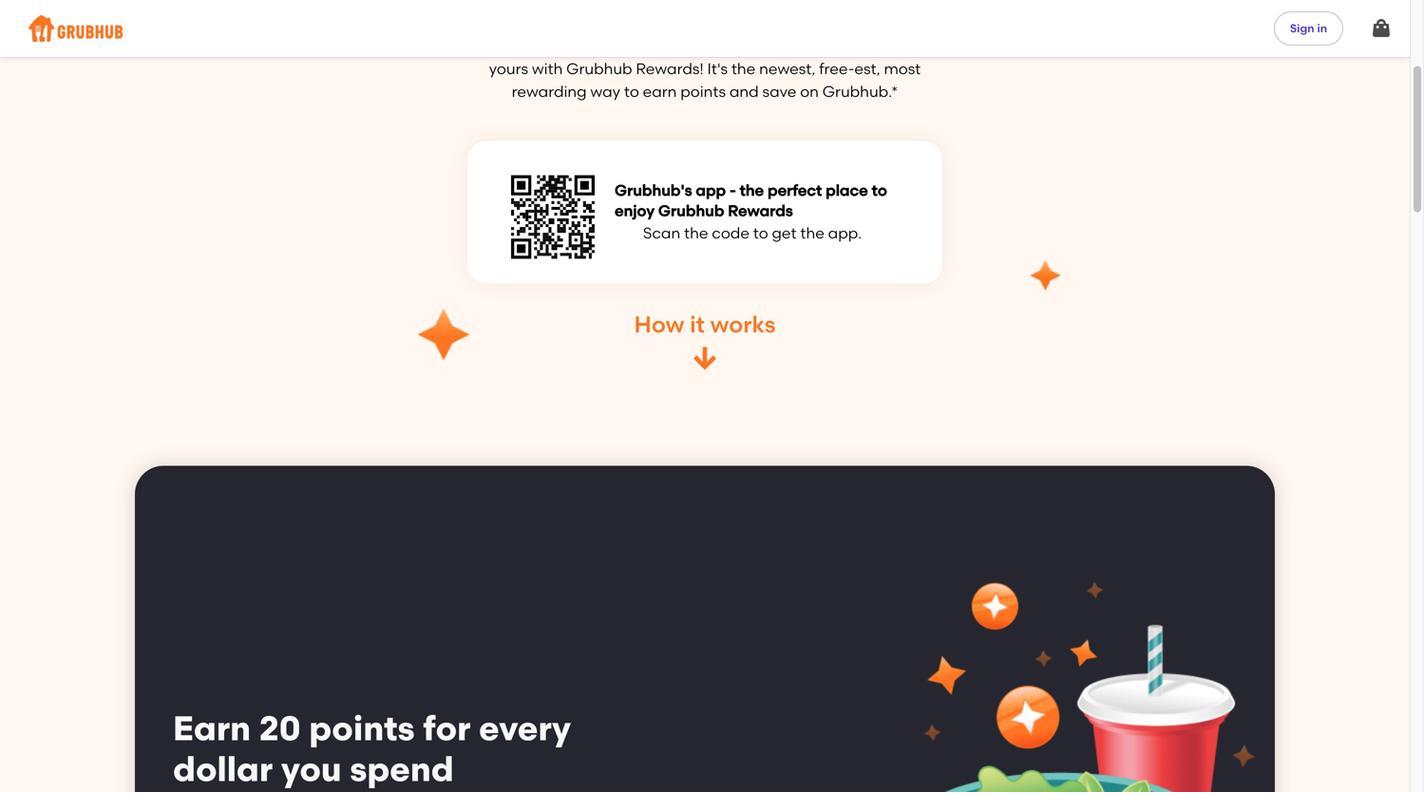Task type: vqa. For each thing, say whether or not it's contained in the screenshot.
Pickup
no



Task type: describe. For each thing, give the bounding box(es) containing it.
grubhub inside amazing food, delicious discounts and unlimited rewards are all yours with grubhub rewards! it's the newest, free-est, most rewarding way to earn points and save on grubhub.*
[[567, 60, 633, 78]]

the right scan
[[684, 224, 709, 242]]

rewards
[[728, 202, 793, 220]]

app.
[[828, 224, 862, 242]]

enjoy
[[615, 202, 655, 220]]

grubhub's
[[615, 181, 692, 200]]

delicious
[[582, 37, 647, 55]]

20
[[259, 708, 301, 749]]

how it works
[[634, 310, 776, 338]]

every
[[479, 708, 571, 749]]

rewarding
[[512, 83, 587, 101]]

grubhub inside grubhub's app - the perfect place to enjoy grubhub rewards scan the code to get the app.
[[659, 202, 725, 220]]

it
[[690, 310, 705, 338]]

spend
[[350, 750, 454, 790]]

app
[[696, 181, 726, 200]]

to inside amazing food, delicious discounts and unlimited rewards are all yours with grubhub rewards! it's the newest, free-est, most rewarding way to earn points and save on grubhub.*
[[624, 83, 639, 101]]

way
[[591, 83, 621, 101]]

grubhub.*
[[823, 83, 899, 101]]

amazing
[[471, 37, 537, 55]]

sign in link
[[1274, 11, 1344, 46]]

place
[[826, 181, 868, 200]]

discounts
[[651, 37, 721, 55]]

0 vertical spatial and
[[725, 37, 754, 55]]

2 horizontal spatial to
[[872, 181, 888, 200]]

most
[[884, 60, 921, 78]]

1 horizontal spatial to
[[753, 224, 769, 242]]

grubhub's app - the perfect place to enjoy grubhub rewards scan the code to get the app.
[[615, 181, 888, 242]]

the right 'get'
[[801, 224, 825, 242]]

with
[[532, 60, 563, 78]]

grubhub rewards food icon image
[[887, 568, 1256, 793]]

est,
[[855, 60, 881, 78]]

yours
[[489, 60, 528, 78]]

food,
[[540, 37, 578, 55]]

rewards!
[[636, 60, 704, 78]]

code
[[712, 224, 750, 242]]

qr code image
[[506, 170, 601, 265]]

all
[[922, 37, 939, 55]]



Task type: locate. For each thing, give the bounding box(es) containing it.
are
[[894, 37, 918, 55]]

points up spend
[[309, 708, 415, 749]]

you
[[281, 750, 342, 790]]

and
[[725, 37, 754, 55], [730, 83, 759, 101]]

2 vertical spatial to
[[753, 224, 769, 242]]

dollar
[[173, 750, 273, 790]]

amazing food, delicious discounts and unlimited rewards are all yours with grubhub rewards! it's the newest, free-est, most rewarding way to earn points and save on grubhub.*
[[471, 37, 939, 101]]

and up it's
[[725, 37, 754, 55]]

0 vertical spatial points
[[681, 83, 726, 101]]

1 vertical spatial to
[[872, 181, 888, 200]]

grubhub down the app on the top of the page
[[659, 202, 725, 220]]

on
[[800, 83, 819, 101]]

scan
[[643, 224, 681, 242]]

earn 20 points for every dollar you spend
[[173, 708, 571, 790]]

earn
[[643, 83, 677, 101]]

to down rewards
[[753, 224, 769, 242]]

the
[[732, 60, 756, 78], [740, 181, 764, 200], [684, 224, 709, 242], [801, 224, 825, 242]]

1 vertical spatial points
[[309, 708, 415, 749]]

save
[[763, 83, 797, 101]]

0 horizontal spatial points
[[309, 708, 415, 749]]

points inside earn 20 points for every dollar you spend
[[309, 708, 415, 749]]

sign in
[[1291, 21, 1328, 35]]

unlimited
[[758, 37, 827, 55]]

rewards
[[831, 37, 890, 55]]

to
[[624, 83, 639, 101], [872, 181, 888, 200], [753, 224, 769, 242]]

grubhub up way
[[567, 60, 633, 78]]

to right place
[[872, 181, 888, 200]]

get
[[772, 224, 797, 242]]

works
[[711, 310, 776, 338]]

points inside amazing food, delicious discounts and unlimited rewards are all yours with grubhub rewards! it's the newest, free-est, most rewarding way to earn points and save on grubhub.*
[[681, 83, 726, 101]]

newest,
[[760, 60, 816, 78]]

earn
[[173, 708, 251, 749]]

0 vertical spatial to
[[624, 83, 639, 101]]

points
[[681, 83, 726, 101], [309, 708, 415, 749]]

grubhub
[[567, 60, 633, 78], [659, 202, 725, 220]]

the right -
[[740, 181, 764, 200]]

and left save in the right of the page
[[730, 83, 759, 101]]

1 vertical spatial grubhub
[[659, 202, 725, 220]]

-
[[730, 181, 736, 200]]

0 horizontal spatial grubhub
[[567, 60, 633, 78]]

the inside amazing food, delicious discounts and unlimited rewards are all yours with grubhub rewards! it's the newest, free-est, most rewarding way to earn points and save on grubhub.*
[[732, 60, 756, 78]]

0 vertical spatial grubhub
[[567, 60, 633, 78]]

1 horizontal spatial grubhub
[[659, 202, 725, 220]]

for
[[423, 708, 471, 749]]

points down it's
[[681, 83, 726, 101]]

it's
[[708, 60, 728, 78]]

to right way
[[624, 83, 639, 101]]

the right it's
[[732, 60, 756, 78]]

0 horizontal spatial to
[[624, 83, 639, 101]]

1 vertical spatial and
[[730, 83, 759, 101]]

grubhub logo image
[[29, 9, 124, 47]]

1 horizontal spatial points
[[681, 83, 726, 101]]

sign
[[1291, 21, 1315, 35]]

free-
[[819, 60, 855, 78]]

perfect
[[768, 181, 822, 200]]

how
[[634, 310, 685, 338]]

in
[[1318, 21, 1328, 35]]



